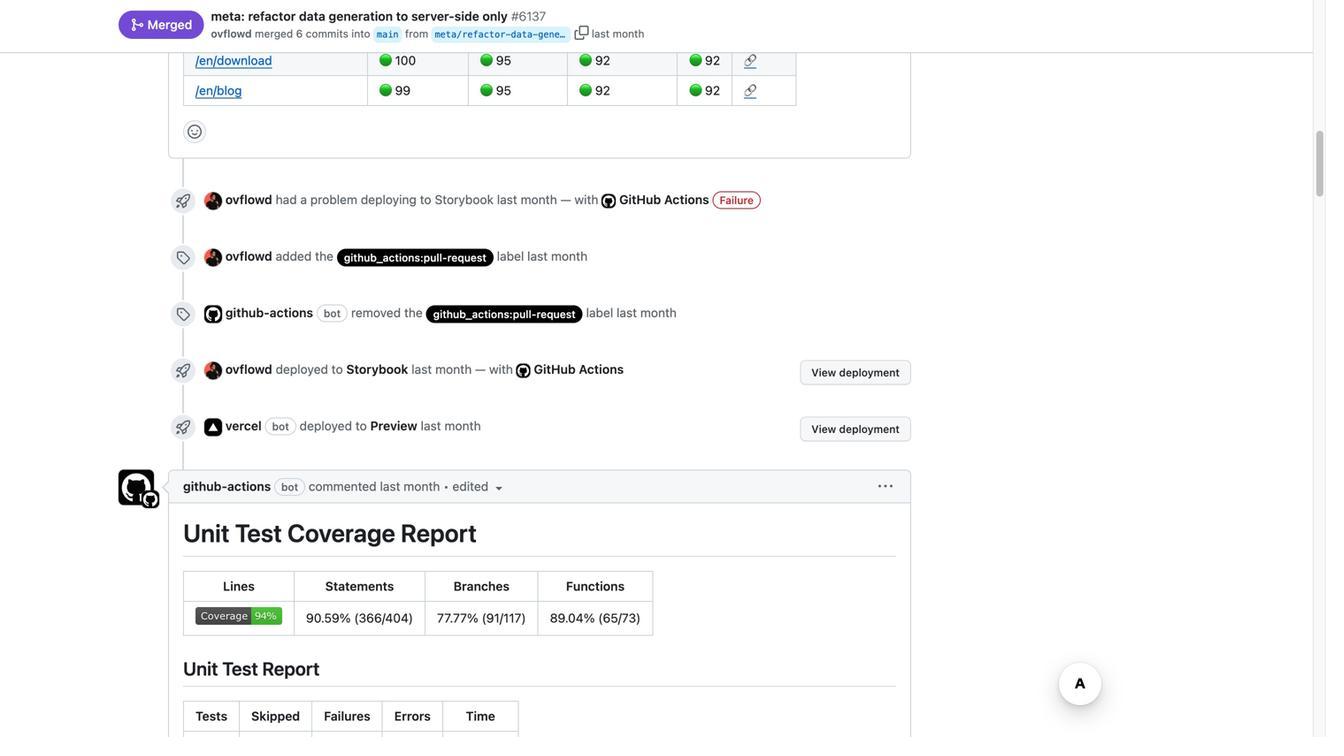 Task type: locate. For each thing, give the bounding box(es) containing it.
1 vertical spatial deployed link
[[300, 419, 352, 434]]

@ovflowd image for ovflowd link associated with tag icon at the top left
[[204, 249, 222, 267]]

generation
[[329, 9, 393, 23], [538, 29, 592, 40]]

ovflowd right @ovflowd icon
[[225, 362, 272, 377]]

0 horizontal spatial @github actions image
[[119, 470, 154, 506]]

0 vertical spatial github-
[[225, 306, 270, 320]]

view deployment link
[[800, 361, 911, 385], [800, 417, 911, 442]]

1 vertical spatial bot
[[272, 421, 289, 433]]

1 vertical spatial github actions link
[[534, 362, 624, 377]]

removed
[[351, 306, 401, 320]]

95 for 100
[[496, 53, 511, 68]]

🟢 92
[[580, 23, 610, 38], [580, 53, 610, 68], [689, 53, 720, 68], [580, 83, 610, 98], [689, 83, 720, 98]]

@ovflowd image down add or remove reactions element
[[204, 192, 222, 210]]

1 horizontal spatial github
[[619, 192, 661, 207]]

2 view from the top
[[812, 423, 836, 436]]

1 vertical spatial label
[[586, 306, 613, 320]]

90.59% (366/404)
[[306, 612, 413, 626]]

0 vertical spatial deployed link
[[276, 362, 328, 377]]

actions for github-actions link to the top
[[270, 306, 313, 320]]

refactor
[[248, 9, 296, 23]]

1 vertical spatial github_actions:pull-
[[433, 308, 537, 321]]

/en/about/previous-
[[196, 23, 308, 38]]

1 vertical spatial 🔗
[[744, 83, 756, 98]]

commented last month
[[309, 480, 440, 494]]

1 vertical spatial generation
[[538, 29, 592, 40]]

0 vertical spatial github-actions
[[225, 306, 313, 320]]

bot left removed
[[324, 308, 341, 320]]

🟢 92 for /en/download
[[580, 53, 610, 68]]

1 vertical spatial github-actions link
[[183, 480, 271, 494]]

github-
[[225, 306, 270, 320], [183, 480, 227, 494]]

@ovflowd image
[[204, 192, 222, 210], [204, 249, 222, 267]]

6
[[296, 27, 303, 40]]

•
[[443, 480, 449, 494]]

0 vertical spatial with
[[575, 192, 598, 207]]

1 horizontal spatial the
[[404, 306, 423, 320]]

coverage
[[287, 519, 395, 548]]

branches
[[454, 579, 510, 594]]

generation down '#6137'
[[538, 29, 592, 40]]

0 horizontal spatial request
[[447, 252, 487, 264]]

0 vertical spatial unit
[[183, 519, 230, 548]]

rocket image left @vercel icon
[[176, 421, 190, 435]]

the inside "bot removed   the github_actions:pull-request"
[[404, 306, 423, 320]]

unit up lines
[[183, 519, 230, 548]]

@github actions image
[[204, 306, 222, 323], [119, 470, 154, 506]]

ovflowd had a problem deploying to         storybook last month — with
[[225, 192, 602, 207]]

actions
[[270, 306, 313, 320], [227, 480, 271, 494]]

🟢 95 down 🟢 93
[[480, 53, 511, 68]]

bot left commented
[[281, 481, 298, 494]]

unit test report
[[183, 658, 320, 680]]

0 vertical spatial 🔗 link
[[744, 53, 756, 68]]

1 vertical spatial view deployment
[[812, 423, 900, 436]]

0 vertical spatial @ovflowd image
[[204, 192, 222, 210]]

0 vertical spatial view deployment link
[[800, 361, 911, 385]]

problem
[[310, 192, 357, 207]]

report
[[401, 519, 477, 548], [262, 658, 320, 680]]

1 🟢 95 from the top
[[480, 53, 511, 68]]

data-
[[511, 29, 538, 40]]

data
[[299, 9, 325, 23]]

1 99 from the top
[[395, 23, 411, 38]]

label
[[497, 249, 524, 264], [586, 306, 613, 320]]

1 vertical spatial report
[[262, 658, 320, 680]]

2 @ovflowd image from the top
[[204, 249, 222, 267]]

1 vertical spatial @github actions image
[[119, 470, 154, 506]]

into
[[351, 27, 370, 40]]

0 vertical spatial deployment
[[839, 367, 900, 379]]

0 vertical spatial 🟢 99
[[379, 23, 411, 38]]

0 vertical spatial 95
[[496, 53, 511, 68]]

ovflowd for ovflowd merged 6 commits into main from meta/refactor-data-generation
[[211, 27, 252, 40]]

0 vertical spatial storybook
[[435, 192, 494, 207]]

0 vertical spatial request
[[447, 252, 487, 264]]

unit up tests
[[183, 658, 218, 680]]

0 horizontal spatial with
[[489, 362, 513, 377]]

rocket image for ovflowd
[[176, 194, 190, 208]]

test up lines
[[235, 519, 282, 548]]

ovflowd left had
[[225, 192, 272, 207]]

unit for unit test coverage report
[[183, 519, 230, 548]]

2 99 from the top
[[395, 83, 411, 98]]

1 vertical spatial github
[[534, 362, 576, 377]]

request inside "bot removed   the github_actions:pull-request"
[[537, 308, 576, 321]]

1 vertical spatial deployment
[[839, 423, 900, 436]]

0 vertical spatial github
[[619, 192, 661, 207]]

coverage: 94% image
[[196, 608, 282, 625]]

1 horizontal spatial request
[[537, 308, 576, 321]]

the for added
[[315, 249, 334, 264]]

report down •
[[401, 519, 477, 548]]

test down coverage: 94% image
[[222, 658, 258, 680]]

0 vertical spatial test
[[235, 519, 282, 548]]

🟢 95 down meta/refactor-data-generation link
[[480, 83, 511, 98]]

2 unit from the top
[[183, 658, 218, 680]]

0 vertical spatial github_actions:pull-
[[344, 252, 447, 264]]

2 vertical spatial bot
[[281, 481, 298, 494]]

triangle down image
[[492, 481, 506, 495]]

0 vertical spatial 🟢 95
[[480, 53, 511, 68]]

2 table from the top
[[183, 702, 519, 738]]

1 vertical spatial @ovflowd image
[[204, 249, 222, 267]]

1 unit from the top
[[183, 519, 230, 548]]

0 vertical spatial @github actions image
[[204, 306, 222, 323]]

ovflowd added   the github_actions:pull-request
[[225, 249, 487, 264]]

last
[[592, 27, 610, 40], [497, 192, 517, 207], [527, 249, 548, 264], [617, 306, 637, 320], [412, 362, 432, 377], [421, 419, 441, 434], [380, 480, 400, 494]]

failures
[[324, 710, 370, 724]]

last month
[[592, 27, 644, 40]]

1 vertical spatial rocket image
[[176, 421, 190, 435]]

0 vertical spatial github actions
[[619, 192, 709, 207]]

deployed link
[[276, 362, 328, 377], [300, 419, 352, 434]]

rocket image
[[176, 194, 190, 208], [176, 421, 190, 435]]

commits
[[306, 27, 348, 40]]

bot
[[324, 308, 341, 320], [272, 421, 289, 433], [281, 481, 298, 494]]

github_actions:pull- for added
[[344, 252, 447, 264]]

deployed link up commented
[[300, 419, 352, 434]]

0 horizontal spatial label
[[497, 249, 524, 264]]

github_actions:pull- for removed
[[433, 308, 537, 321]]

1 horizontal spatial actions
[[664, 192, 709, 207]]

failure
[[720, 194, 754, 207]]

main
[[377, 29, 399, 40]]

2 rocket image from the top
[[176, 421, 190, 435]]

github_actions:pull- inside "bot removed   the github_actions:pull-request"
[[433, 308, 537, 321]]

unit
[[183, 519, 230, 548], [183, 658, 218, 680]]

rocket image up tag icon at the top left
[[176, 194, 190, 208]]

actions down vercel link
[[227, 480, 271, 494]]

1 @ovflowd image from the top
[[204, 192, 222, 210]]

report up skipped at the left
[[262, 658, 320, 680]]

92 for /en/blog
[[595, 83, 610, 98]]

0 horizontal spatial actions
[[579, 362, 624, 377]]

ovflowd for ovflowd had a problem deploying to         storybook last month — with
[[225, 192, 272, 207]]

1 vertical spatial deployed
[[300, 419, 352, 434]]

rocket image for vercel
[[176, 421, 190, 435]]

🔗 link
[[744, 53, 756, 68], [744, 83, 756, 98]]

77.77%
[[437, 612, 478, 626]]

ovflowd inside ovflowd added   the github_actions:pull-request
[[225, 249, 272, 264]]

1 🔗 link from the top
[[744, 53, 756, 68]]

1 vertical spatial 🟢 99
[[379, 83, 411, 98]]

storybook
[[435, 192, 494, 207], [346, 362, 408, 377]]

storybook down removed
[[346, 362, 408, 377]]

request
[[447, 252, 487, 264], [537, 308, 576, 321]]

github-actions link down @vercel icon
[[183, 480, 271, 494]]

git merge image
[[130, 18, 144, 32]]

the inside ovflowd added   the github_actions:pull-request
[[315, 249, 334, 264]]

1 vertical spatial view deployment link
[[800, 417, 911, 442]]

@ovflowd image right tag icon at the top left
[[204, 249, 222, 267]]

1 vertical spatial storybook
[[346, 362, 408, 377]]

add or remove reactions image
[[188, 125, 202, 139]]

0 vertical spatial the
[[315, 249, 334, 264]]

copy image
[[575, 26, 589, 40]]

github
[[619, 192, 661, 207], [534, 362, 576, 377]]

92
[[595, 23, 610, 38], [595, 53, 610, 68], [705, 53, 720, 68], [595, 83, 610, 98], [705, 83, 720, 98]]

2 🔗 from the top
[[744, 83, 756, 98]]

deployed up commented
[[300, 419, 352, 434]]

1 table from the top
[[183, 571, 653, 637]]

1 view deployment from the top
[[812, 367, 900, 379]]

ovflowd link
[[211, 26, 252, 42], [225, 192, 272, 207], [225, 249, 272, 264], [225, 362, 272, 377]]

the right added
[[315, 249, 334, 264]]

had
[[276, 192, 297, 207]]

🟢 99 for 🟢 95
[[379, 83, 411, 98]]

1 vertical spatial 99
[[395, 83, 411, 98]]

0 vertical spatial 🔗
[[744, 53, 756, 68]]

generation inside ovflowd merged 6 commits into main from meta/refactor-data-generation
[[538, 29, 592, 40]]

1 vertical spatial view
[[812, 423, 836, 436]]

only
[[483, 9, 508, 23]]

github- right tag image
[[225, 306, 270, 320]]

deployment
[[839, 367, 900, 379], [839, 423, 900, 436]]

view deployment
[[812, 367, 900, 379], [812, 423, 900, 436]]

/en/blog link
[[196, 83, 242, 98]]

to up ovflowd merged 6 commits into main from meta/refactor-data-generation
[[396, 9, 408, 23]]

1 vertical spatial test
[[222, 658, 258, 680]]

/en/about/previous-releases
[[196, 23, 355, 38]]

99
[[395, 23, 411, 38], [395, 83, 411, 98]]

1 🟢 99 from the top
[[379, 23, 411, 38]]

github-actions down added
[[225, 306, 313, 320]]

1 vertical spatial the
[[404, 306, 423, 320]]

ovflowd link right @ovflowd icon
[[225, 362, 272, 377]]

0 horizontal spatial the
[[315, 249, 334, 264]]

github actions link
[[619, 192, 709, 207], [534, 362, 624, 377]]

view
[[812, 367, 836, 379], [812, 423, 836, 436]]

1 vertical spatial request
[[537, 308, 576, 321]]

1 vertical spatial github-
[[183, 480, 227, 494]]

1 horizontal spatial with
[[575, 192, 598, 207]]

🟢 99
[[379, 23, 411, 38], [379, 83, 411, 98]]

github-actions
[[225, 306, 313, 320], [183, 480, 271, 494]]

1 deployment from the top
[[839, 367, 900, 379]]

storybook link
[[346, 362, 408, 377]]

0 vertical spatial label
[[497, 249, 524, 264]]

1 vertical spatial unit
[[183, 658, 218, 680]]

ovflowd down meta:
[[211, 27, 252, 40]]

ovflowd deployed to storybook last month — with
[[225, 362, 516, 377]]

2 deployment from the top
[[839, 423, 900, 436]]

rocket image
[[176, 364, 190, 378]]

show options image
[[879, 480, 893, 494]]

actions for bottom github actions "link"
[[579, 362, 624, 377]]

1 view from the top
[[812, 367, 836, 379]]

side
[[455, 9, 479, 23]]

vercel link
[[225, 419, 262, 434]]

month
[[613, 27, 644, 40], [521, 192, 557, 207], [551, 249, 588, 264], [640, 306, 677, 320], [435, 362, 472, 377], [445, 419, 481, 434], [404, 480, 440, 494]]

request for added
[[447, 252, 487, 264]]

the right removed
[[404, 306, 423, 320]]

request inside ovflowd added   the github_actions:pull-request
[[447, 252, 487, 264]]

0 vertical spatial label last month
[[497, 249, 588, 264]]

2 🟢 99 from the top
[[379, 83, 411, 98]]

0 vertical spatial generation
[[329, 9, 393, 23]]

deployed to preview last month
[[300, 419, 481, 434]]

🟢
[[379, 23, 392, 38], [480, 23, 493, 38], [580, 23, 592, 38], [379, 53, 392, 68], [480, 53, 493, 68], [580, 53, 592, 68], [689, 53, 702, 68], [379, 83, 392, 98], [480, 83, 493, 98], [580, 83, 592, 98], [689, 83, 702, 98]]

1 horizontal spatial generation
[[538, 29, 592, 40]]

deployed
[[276, 362, 328, 377], [300, 419, 352, 434]]

ovflowd link left added
[[225, 249, 272, 264]]

1 vertical spatial 95
[[496, 83, 511, 98]]

ovflowd left added
[[225, 249, 272, 264]]

1 vertical spatial table
[[183, 702, 519, 738]]

1 vertical spatial actions
[[579, 362, 624, 377]]

preview link
[[370, 419, 417, 434]]

github- right github actions image
[[183, 480, 227, 494]]

github-actions link down added
[[225, 306, 313, 320]]

meta/refactor-
[[435, 29, 511, 40]]

2 🔗 link from the top
[[744, 83, 756, 98]]

1 rocket image from the top
[[176, 194, 190, 208]]

🔗 for 🟢 99
[[744, 83, 756, 98]]

1 🔗 from the top
[[744, 53, 756, 68]]

with
[[575, 192, 598, 207], [489, 362, 513, 377]]

1 horizontal spatial —
[[561, 192, 571, 207]]

2 95 from the top
[[496, 83, 511, 98]]

0 horizontal spatial generation
[[329, 9, 393, 23]]

github-actions down @vercel icon
[[183, 480, 271, 494]]

last month link
[[497, 191, 557, 209], [527, 249, 588, 264], [617, 306, 677, 320], [412, 361, 472, 379], [421, 417, 481, 436], [380, 480, 440, 494]]

1 horizontal spatial report
[[401, 519, 477, 548]]

github-actions link
[[225, 306, 313, 320], [183, 480, 271, 494]]

0 vertical spatial 99
[[395, 23, 411, 38]]

1 vertical spatial with
[[489, 362, 513, 377]]

0 vertical spatial view
[[812, 367, 836, 379]]

0 vertical spatial github_actions:pull-request link
[[337, 249, 494, 267]]

github_actions:pull-
[[344, 252, 447, 264], [433, 308, 537, 321]]

1 vertical spatial —
[[475, 362, 486, 377]]

deployed link left storybook "link"
[[276, 362, 328, 377]]

add or remove reactions element
[[183, 120, 206, 143]]

(91/117)
[[482, 612, 526, 626]]

generation up into
[[329, 9, 393, 23]]

0 vertical spatial actions
[[664, 192, 709, 207]]

table containing lines
[[183, 571, 653, 637]]

storybook right deploying
[[435, 192, 494, 207]]

ovflowd link down meta:
[[211, 26, 252, 42]]

github actions image
[[142, 491, 159, 509]]

1 vertical spatial github-actions
[[183, 480, 271, 494]]

🟢 95 for 🟢 100
[[480, 53, 511, 68]]

ovflowd for ovflowd deployed to storybook last month — with
[[225, 362, 272, 377]]

1 95 from the top
[[496, 53, 511, 68]]

actions down added
[[270, 306, 313, 320]]

0 vertical spatial report
[[401, 519, 477, 548]]

github_actions:pull-request link
[[337, 249, 494, 267], [426, 306, 583, 323]]

ovflowd link left had
[[225, 192, 272, 207]]

2 🟢 95 from the top
[[480, 83, 511, 98]]

🟢 95
[[480, 53, 511, 68], [480, 83, 511, 98]]

🟢 92 for /en/blog
[[580, 83, 610, 98]]

deployed left storybook "link"
[[276, 362, 328, 377]]

github_actions:pull- inside ovflowd added   the github_actions:pull-request
[[344, 252, 447, 264]]

0 vertical spatial bot
[[324, 308, 341, 320]]

meta: refactor data generation to server-side only link
[[211, 7, 508, 26]]

to left storybook "link"
[[332, 362, 343, 377]]

0 vertical spatial rocket image
[[176, 194, 190, 208]]

1 vertical spatial actions
[[227, 480, 271, 494]]

tag image
[[176, 251, 190, 265]]

bot right vercel
[[272, 421, 289, 433]]

#6137
[[511, 9, 546, 23]]

1 vertical spatial 🟢 95
[[480, 83, 511, 98]]

test
[[235, 519, 282, 548], [222, 658, 258, 680]]

0 vertical spatial actions
[[270, 306, 313, 320]]

0 vertical spatial view deployment
[[812, 367, 900, 379]]

vercel
[[225, 419, 262, 434]]

actions
[[664, 192, 709, 207], [579, 362, 624, 377]]

0 vertical spatial —
[[561, 192, 571, 207]]

test for report
[[222, 658, 258, 680]]

0 vertical spatial table
[[183, 571, 653, 637]]

0 vertical spatial deployed
[[276, 362, 328, 377]]

1 vertical spatial 🔗 link
[[744, 83, 756, 98]]

had a problem deploying link
[[276, 192, 417, 207]]

1 horizontal spatial storybook
[[435, 192, 494, 207]]

table
[[183, 571, 653, 637], [183, 702, 519, 738]]



Task type: describe. For each thing, give the bounding box(es) containing it.
🔗 for 🟢 100
[[744, 53, 756, 68]]

edited button
[[453, 478, 506, 496]]

merged
[[144, 17, 192, 32]]

added
[[276, 249, 312, 264]]

0 horizontal spatial storybook
[[346, 362, 408, 377]]

🔗 link for 100
[[744, 53, 756, 68]]

bot inside "bot removed   the github_actions:pull-request"
[[324, 308, 341, 320]]

a
[[300, 192, 307, 207]]

@ovflowd image
[[204, 362, 222, 380]]

0 horizontal spatial —
[[475, 362, 486, 377]]

ovflowd link for tag icon at the top left
[[225, 249, 272, 264]]

🟢 100
[[379, 53, 416, 68]]

89.04% (65/73)
[[550, 612, 641, 626]]

ovflowd link for rocket image
[[225, 362, 272, 377]]

errors
[[394, 710, 431, 724]]

95 for 99
[[496, 83, 511, 98]]

99 for 🟢 95
[[395, 83, 411, 98]]

🟢 92 for /en/about/previous-releases
[[580, 23, 610, 38]]

100
[[395, 53, 416, 68]]

meta/refactor-data-generation link
[[435, 27, 592, 43]]

tests
[[196, 710, 227, 724]]

/en/download link
[[196, 53, 272, 68]]

/en/download
[[196, 53, 272, 68]]

/en/blog
[[196, 83, 242, 98]]

2 view deployment from the top
[[812, 423, 900, 436]]

tag image
[[176, 308, 190, 322]]

functions
[[566, 579, 625, 594]]

/en/about/previous-releases link
[[196, 23, 355, 38]]

1 horizontal spatial label
[[586, 306, 613, 320]]

time
[[466, 710, 495, 724]]

skipped
[[251, 710, 300, 724]]

to right deploying
[[420, 192, 431, 207]]

1 vertical spatial github actions
[[534, 362, 624, 377]]

preview
[[370, 419, 417, 434]]

github-actions for github-actions link to the top
[[225, 306, 313, 320]]

the for removed
[[404, 306, 423, 320]]

🟢 99 for 🟢 93
[[379, 23, 411, 38]]

unit test coverage report
[[183, 519, 477, 548]]

77.77% (91/117)
[[437, 612, 526, 626]]

0 horizontal spatial report
[[262, 658, 320, 680]]

view for 1st view deployment link from the bottom
[[812, 423, 836, 436]]

0 vertical spatial github-actions link
[[225, 306, 313, 320]]

request for removed
[[537, 308, 576, 321]]

92 for /en/about/previous-releases
[[595, 23, 610, 38]]

🟢 93
[[480, 23, 511, 38]]

view for 1st view deployment link from the top of the page
[[812, 367, 836, 379]]

bot removed   the github_actions:pull-request
[[324, 306, 576, 321]]

actions for bottommost github-actions link
[[227, 480, 271, 494]]

ovflowd merged 6 commits into main from meta/refactor-data-generation
[[211, 27, 592, 40]]

statements
[[325, 579, 394, 594]]

test for coverage
[[235, 519, 282, 548]]

deploying
[[361, 192, 417, 207]]

(366/404)
[[354, 612, 413, 626]]

actions for top github actions "link"
[[664, 192, 709, 207]]

1 vertical spatial github_actions:pull-request link
[[426, 306, 583, 323]]

merged
[[255, 27, 293, 40]]

releases
[[308, 23, 355, 38]]

(65/73)
[[598, 612, 641, 626]]

meta:
[[211, 9, 245, 23]]

lines
[[223, 579, 255, 594]]

main link
[[377, 27, 399, 43]]

🔗 link for 99
[[744, 83, 756, 98]]

0 vertical spatial github actions link
[[619, 192, 709, 207]]

93
[[496, 23, 511, 38]]

2 view deployment link from the top
[[800, 417, 911, 442]]

table containing tests
[[183, 702, 519, 738]]

92 for /en/download
[[595, 53, 610, 68]]

deployment for 1st view deployment link from the top of the page
[[839, 367, 900, 379]]

server-
[[411, 9, 455, 23]]

meta: refactor data generation to server-side only #6137
[[211, 9, 546, 23]]

commented
[[309, 480, 377, 494]]

0 horizontal spatial github
[[534, 362, 576, 377]]

🟢 95 for 🟢 99
[[480, 83, 511, 98]]

99 for 🟢 93
[[395, 23, 411, 38]]

github-actions for bottommost github-actions link
[[183, 480, 271, 494]]

unit for unit test report
[[183, 658, 218, 680]]

90.59%
[[306, 612, 351, 626]]

ovflowd for ovflowd added   the github_actions:pull-request
[[225, 249, 272, 264]]

1 view deployment link from the top
[[800, 361, 911, 385]]

edited
[[453, 480, 492, 494]]

@vercel image
[[204, 419, 222, 437]]

to left preview 'link'
[[355, 419, 367, 434]]

from
[[405, 27, 428, 40]]

deployment for 1st view deployment link from the bottom
[[839, 423, 900, 436]]

1 horizontal spatial @github actions image
[[204, 306, 222, 323]]

ovflowd link for ovflowd rocket icon
[[225, 192, 272, 207]]

89.04%
[[550, 612, 595, 626]]

1 vertical spatial label last month
[[586, 306, 677, 320]]

@ovflowd image for ovflowd link corresponding to ovflowd rocket icon
[[204, 192, 222, 210]]



Task type: vqa. For each thing, say whether or not it's contained in the screenshot.
list
no



